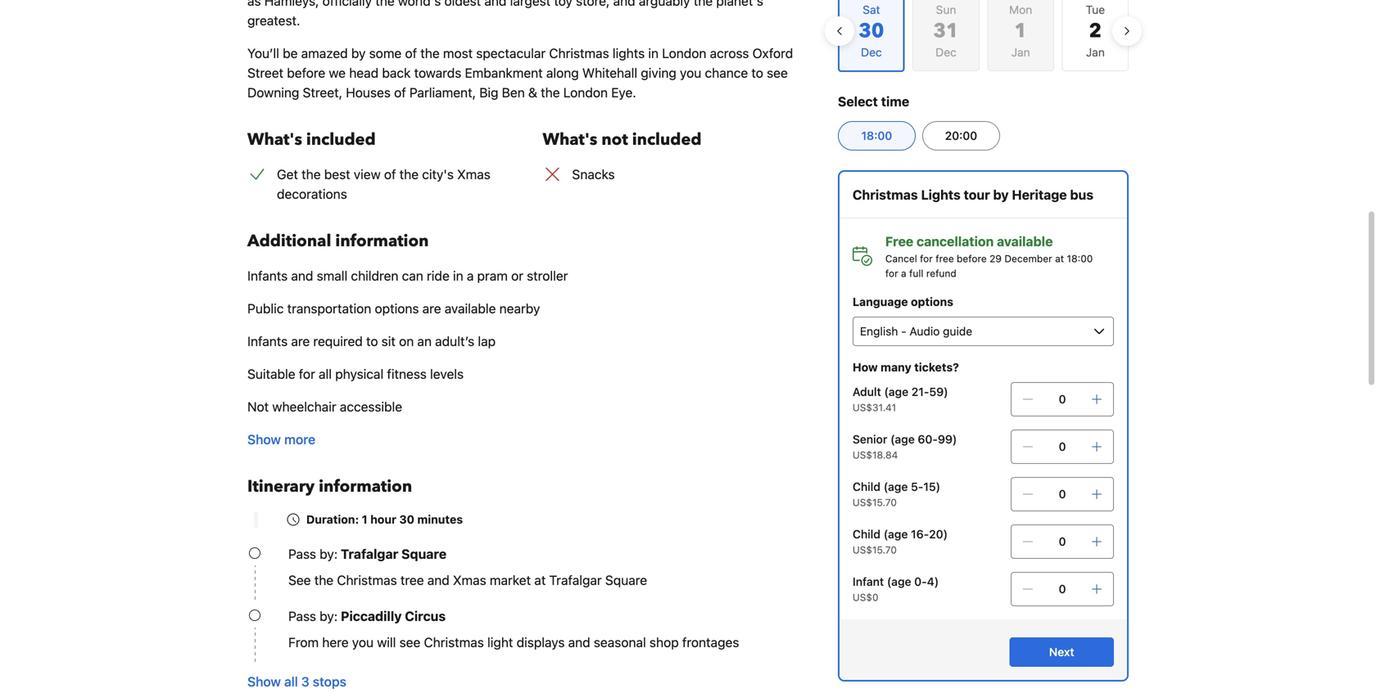 Task type: vqa. For each thing, say whether or not it's contained in the screenshot.
street
yes



Task type: describe. For each thing, give the bounding box(es) containing it.
1 vertical spatial see
[[399, 635, 420, 651]]

street,
[[303, 85, 342, 100]]

3
[[301, 675, 309, 690]]

parliament,
[[409, 85, 476, 100]]

us$0
[[853, 592, 879, 604]]

the left city's
[[399, 167, 419, 182]]

additional
[[247, 230, 331, 253]]

0 horizontal spatial square
[[401, 547, 447, 562]]

stroller
[[527, 268, 568, 284]]

the right see at the left bottom of page
[[314, 573, 333, 589]]

heritage
[[1012, 187, 1067, 203]]

see the christmas tree and xmas market at trafalgar square
[[288, 573, 647, 589]]

pass for pass by: piccadilly circus
[[288, 609, 316, 625]]

before inside free cancellation available cancel for free before 29 december at 18:00 for a full refund
[[957, 253, 987, 265]]

2
[[1089, 18, 1102, 45]]

cancel
[[885, 253, 917, 265]]

show all 3 stops button
[[247, 672, 346, 692]]

(age for 5-
[[884, 480, 908, 494]]

1 horizontal spatial and
[[427, 573, 450, 589]]

show for show all 3 stops
[[247, 675, 281, 690]]

1 vertical spatial in
[[453, 268, 463, 284]]

99)
[[938, 433, 957, 446]]

tour
[[964, 187, 990, 203]]

0-
[[914, 575, 927, 589]]

infants for infants and small children can ride in a pram or stroller
[[247, 268, 288, 284]]

16-
[[911, 528, 929, 541]]

adult's
[[435, 334, 474, 349]]

full
[[909, 268, 923, 279]]

circus
[[405, 609, 446, 625]]

0 horizontal spatial you
[[352, 635, 374, 651]]

here
[[322, 635, 349, 651]]

(age for 60-
[[890, 433, 915, 446]]

0 horizontal spatial trafalgar
[[341, 547, 398, 562]]

0 for adult (age 21-59)
[[1059, 393, 1066, 406]]

the up towards
[[420, 45, 440, 61]]

shop
[[650, 635, 679, 651]]

decorations
[[277, 186, 347, 202]]

christmas inside you'll be amazed by some of the most spectacular christmas lights in london across oxford street before we head back towards embankment along whitehall giving you chance to see downing street, houses of parliament, big ben & the london eye.
[[549, 45, 609, 61]]

1 vertical spatial square
[[605, 573, 647, 589]]

next button
[[1009, 638, 1114, 668]]

market
[[490, 573, 531, 589]]

0 horizontal spatial are
[[291, 334, 310, 349]]

at inside free cancellation available cancel for free before 29 december at 18:00 for a full refund
[[1055, 253, 1064, 265]]

infant
[[853, 575, 884, 589]]

big
[[479, 85, 498, 100]]

senior
[[853, 433, 887, 446]]

21-
[[912, 385, 929, 399]]

stops
[[313, 675, 346, 690]]

30
[[399, 513, 414, 527]]

the up decorations
[[302, 167, 321, 182]]

tue 2 jan
[[1086, 3, 1105, 59]]

pass for pass by: trafalgar square
[[288, 547, 316, 562]]

60-
[[918, 433, 938, 446]]

2 a from the left
[[467, 268, 474, 284]]

most
[[443, 45, 473, 61]]

1 vertical spatial xmas
[[453, 573, 486, 589]]

0 horizontal spatial london
[[563, 85, 608, 100]]

across
[[710, 45, 749, 61]]

5-
[[911, 480, 923, 494]]

pass by: piccadilly circus
[[288, 609, 446, 625]]

you'll
[[247, 45, 279, 61]]

by for heritage
[[993, 187, 1009, 203]]

embankment
[[465, 65, 543, 81]]

suitable for all physical fitness levels
[[247, 367, 464, 382]]

what's not included
[[543, 129, 702, 151]]

giving
[[641, 65, 676, 81]]

1 vertical spatial for
[[885, 268, 898, 279]]

show for show more
[[247, 432, 281, 448]]

best
[[324, 167, 350, 182]]

dec
[[936, 45, 957, 59]]

1 vertical spatial of
[[394, 85, 406, 100]]

along
[[546, 65, 579, 81]]

how many tickets?
[[853, 361, 959, 374]]

nearby
[[499, 301, 540, 317]]

get
[[277, 167, 298, 182]]

child for child (age 5-15)
[[853, 480, 881, 494]]

or
[[511, 268, 523, 284]]

eye.
[[611, 85, 636, 100]]

chance
[[705, 65, 748, 81]]

0 horizontal spatial available
[[445, 301, 496, 317]]

information for itinerary information
[[319, 476, 412, 498]]

0 vertical spatial london
[[662, 45, 706, 61]]

pass by: trafalgar square
[[288, 547, 447, 562]]

amazed
[[301, 45, 348, 61]]

spectacular
[[476, 45, 546, 61]]

0 for senior (age 60-99)
[[1059, 440, 1066, 454]]

city's
[[422, 167, 454, 182]]

fitness
[[387, 367, 427, 382]]

we
[[329, 65, 346, 81]]

small
[[317, 268, 348, 284]]

itinerary
[[247, 476, 315, 498]]

light
[[487, 635, 513, 651]]

from
[[288, 635, 319, 651]]

public transportation options are available nearby
[[247, 301, 540, 317]]

towards
[[414, 65, 461, 81]]

1 vertical spatial to
[[366, 334, 378, 349]]

by for some
[[351, 45, 366, 61]]

15)
[[923, 480, 940, 494]]

to inside you'll be amazed by some of the most spectacular christmas lights in london across oxford street before we head back towards embankment along whitehall giving you chance to see downing street, houses of parliament, big ben & the london eye.
[[751, 65, 763, 81]]

suitable
[[247, 367, 295, 382]]

select
[[838, 94, 878, 109]]

christmas lights tour by heritage bus
[[853, 187, 1093, 203]]

in inside you'll be amazed by some of the most spectacular christmas lights in london across oxford street before we head back towards embankment along whitehall giving you chance to see downing street, houses of parliament, big ben & the london eye.
[[648, 45, 659, 61]]

from here you will see christmas light displays and seasonal shop frontages
[[288, 635, 739, 651]]

all inside button
[[284, 675, 298, 690]]

pram
[[477, 268, 508, 284]]

adult
[[853, 385, 881, 399]]

hour
[[370, 513, 396, 527]]

show more
[[247, 432, 315, 448]]

not
[[247, 399, 269, 415]]

piccadilly
[[341, 609, 402, 625]]

by: for trafalgar square
[[320, 547, 338, 562]]

lap
[[478, 334, 496, 349]]

on
[[399, 334, 414, 349]]

available inside free cancellation available cancel for free before 29 december at 18:00 for a full refund
[[997, 234, 1053, 249]]

snacks
[[572, 167, 615, 182]]

required
[[313, 334, 363, 349]]

back
[[382, 65, 411, 81]]

how
[[853, 361, 878, 374]]

infants are required to sit on an adult's lap
[[247, 334, 496, 349]]

tickets?
[[914, 361, 959, 374]]



Task type: locate. For each thing, give the bounding box(es) containing it.
by: up here
[[320, 609, 338, 625]]

adult (age 21-59) us$31.41
[[853, 385, 948, 414]]

18:00 inside free cancellation available cancel for free before 29 december at 18:00 for a full refund
[[1067, 253, 1093, 265]]

cancellation
[[917, 234, 994, 249]]

0 vertical spatial you
[[680, 65, 701, 81]]

jan inside tue 2 jan
[[1086, 45, 1105, 59]]

show left 3
[[247, 675, 281, 690]]

information for additional information
[[335, 230, 429, 253]]

3 0 from the top
[[1059, 488, 1066, 501]]

are down ride
[[422, 301, 441, 317]]

1 horizontal spatial all
[[319, 367, 332, 382]]

1 vertical spatial information
[[319, 476, 412, 498]]

physical
[[335, 367, 384, 382]]

(age left 0- at right
[[887, 575, 911, 589]]

available up adult's in the left of the page
[[445, 301, 496, 317]]

for
[[920, 253, 933, 265], [885, 268, 898, 279], [299, 367, 315, 382]]

1 vertical spatial child
[[853, 528, 881, 541]]

us$15.70 for child (age 5-15)
[[853, 497, 897, 509]]

&
[[528, 85, 537, 100]]

0 horizontal spatial at
[[534, 573, 546, 589]]

to down oxford on the right top
[[751, 65, 763, 81]]

available up december
[[997, 234, 1053, 249]]

0 vertical spatial at
[[1055, 253, 1064, 265]]

free
[[936, 253, 954, 265]]

language
[[853, 295, 908, 309]]

a inside free cancellation available cancel for free before 29 december at 18:00 for a full refund
[[901, 268, 906, 279]]

0 vertical spatial in
[[648, 45, 659, 61]]

1 horizontal spatial 18:00
[[1067, 253, 1093, 265]]

xmas
[[457, 167, 491, 182], [453, 573, 486, 589]]

1 horizontal spatial to
[[751, 65, 763, 81]]

us$18.84
[[853, 450, 898, 461]]

0 for child (age 5-15)
[[1059, 488, 1066, 501]]

for up wheelchair
[[299, 367, 315, 382]]

christmas down pass by: trafalgar square
[[337, 573, 397, 589]]

0 horizontal spatial included
[[306, 129, 376, 151]]

0 horizontal spatial what's
[[247, 129, 302, 151]]

0 vertical spatial by:
[[320, 547, 338, 562]]

free
[[885, 234, 913, 249]]

(age left 21-
[[884, 385, 909, 399]]

1 vertical spatial available
[[445, 301, 496, 317]]

2 vertical spatial of
[[384, 167, 396, 182]]

20:00
[[945, 129, 977, 143]]

what's up get
[[247, 129, 302, 151]]

0 vertical spatial of
[[405, 45, 417, 61]]

0 for infant (age 0-4)
[[1059, 583, 1066, 596]]

child (age 5-15) us$15.70
[[853, 480, 940, 509]]

not
[[602, 129, 628, 151]]

jan down mon
[[1011, 45, 1030, 59]]

0 vertical spatial before
[[287, 65, 325, 81]]

4)
[[927, 575, 939, 589]]

christmas down circus
[[424, 635, 484, 651]]

and right displays
[[568, 635, 590, 651]]

a
[[901, 268, 906, 279], [467, 268, 474, 284]]

(age for 16-
[[884, 528, 908, 541]]

us$15.70 inside child (age 5-15) us$15.70
[[853, 497, 897, 509]]

child inside child (age 5-15) us$15.70
[[853, 480, 881, 494]]

tue
[[1086, 3, 1105, 16]]

0 vertical spatial to
[[751, 65, 763, 81]]

1 vertical spatial show
[[247, 675, 281, 690]]

levels
[[430, 367, 464, 382]]

downing
[[247, 85, 299, 100]]

children
[[351, 268, 398, 284]]

show inside the show more button
[[247, 432, 281, 448]]

1 vertical spatial are
[[291, 334, 310, 349]]

before inside you'll be amazed by some of the most spectacular christmas lights in london across oxford street before we head back towards embankment along whitehall giving you chance to see downing street, houses of parliament, big ben & the london eye.
[[287, 65, 325, 81]]

18:00
[[861, 129, 892, 143], [1067, 253, 1093, 265]]

1 vertical spatial by
[[993, 187, 1009, 203]]

0 horizontal spatial 1
[[362, 513, 368, 527]]

xmas left market
[[453, 573, 486, 589]]

infants up "public"
[[247, 268, 288, 284]]

1 included from the left
[[306, 129, 376, 151]]

of
[[405, 45, 417, 61], [394, 85, 406, 100], [384, 167, 396, 182]]

what's for what's not included
[[543, 129, 597, 151]]

0 vertical spatial are
[[422, 301, 441, 317]]

see down oxford on the right top
[[767, 65, 788, 81]]

london up the giving
[[662, 45, 706, 61]]

0 for child (age 16-20)
[[1059, 535, 1066, 549]]

jan for 2
[[1086, 45, 1105, 59]]

by: down duration:
[[320, 547, 338, 562]]

and left the small
[[291, 268, 313, 284]]

in up the giving
[[648, 45, 659, 61]]

mon 1 jan
[[1009, 3, 1032, 59]]

wheelchair
[[272, 399, 336, 415]]

1 a from the left
[[901, 268, 906, 279]]

1 vertical spatial before
[[957, 253, 987, 265]]

2 vertical spatial for
[[299, 367, 315, 382]]

jan inside mon 1 jan
[[1011, 45, 1030, 59]]

infants and small children can ride in a pram or stroller
[[247, 268, 568, 284]]

1 pass from the top
[[288, 547, 316, 562]]

1 by: from the top
[[320, 547, 338, 562]]

view
[[354, 167, 381, 182]]

0 horizontal spatial options
[[375, 301, 419, 317]]

1 horizontal spatial are
[[422, 301, 441, 317]]

london down the along
[[563, 85, 608, 100]]

of right view
[[384, 167, 396, 182]]

pass up see at the left bottom of page
[[288, 547, 316, 562]]

all
[[319, 367, 332, 382], [284, 675, 298, 690]]

displays
[[517, 635, 565, 651]]

0 horizontal spatial in
[[453, 268, 463, 284]]

2 vertical spatial and
[[568, 635, 590, 651]]

18:00 down select time
[[861, 129, 892, 143]]

child up infant
[[853, 528, 881, 541]]

information
[[335, 230, 429, 253], [319, 476, 412, 498]]

2 included from the left
[[632, 129, 702, 151]]

options down the refund
[[911, 295, 953, 309]]

show inside show all 3 stops button
[[247, 675, 281, 690]]

not wheelchair accessible
[[247, 399, 402, 415]]

31
[[933, 18, 959, 45]]

0 vertical spatial xmas
[[457, 167, 491, 182]]

0 vertical spatial 18:00
[[861, 129, 892, 143]]

a left pram
[[467, 268, 474, 284]]

1 for mon 1 jan
[[1014, 18, 1027, 45]]

of up "back"
[[405, 45, 417, 61]]

itinerary information
[[247, 476, 412, 498]]

(age inside senior (age 60-99) us$18.84
[[890, 433, 915, 446]]

0 vertical spatial available
[[997, 234, 1053, 249]]

you left will
[[352, 635, 374, 651]]

by right tour
[[993, 187, 1009, 203]]

2 by: from the top
[[320, 609, 338, 625]]

1 horizontal spatial square
[[605, 573, 647, 589]]

0 vertical spatial child
[[853, 480, 881, 494]]

0 vertical spatial us$15.70
[[853, 497, 897, 509]]

pass up from
[[288, 609, 316, 625]]

ride
[[427, 268, 450, 284]]

child for child (age 16-20)
[[853, 528, 881, 541]]

(age for 21-
[[884, 385, 909, 399]]

2 what's from the left
[[543, 129, 597, 151]]

what's for what's included
[[247, 129, 302, 151]]

before down be
[[287, 65, 325, 81]]

1 show from the top
[[247, 432, 281, 448]]

included up best
[[306, 129, 376, 151]]

refund
[[926, 268, 957, 279]]

0 vertical spatial infants
[[247, 268, 288, 284]]

1 vertical spatial infants
[[247, 334, 288, 349]]

available
[[997, 234, 1053, 249], [445, 301, 496, 317]]

1 horizontal spatial 1
[[1014, 18, 1027, 45]]

1 us$15.70 from the top
[[853, 497, 897, 509]]

december
[[1004, 253, 1052, 265]]

region
[[825, 0, 1142, 79]]

the right &
[[541, 85, 560, 100]]

0 vertical spatial show
[[247, 432, 281, 448]]

square up tree in the bottom left of the page
[[401, 547, 447, 562]]

2 child from the top
[[853, 528, 881, 541]]

1 vertical spatial 18:00
[[1067, 253, 1093, 265]]

by up head on the top left
[[351, 45, 366, 61]]

at
[[1055, 253, 1064, 265], [534, 573, 546, 589]]

before
[[287, 65, 325, 81], [957, 253, 987, 265]]

1 horizontal spatial see
[[767, 65, 788, 81]]

1 vertical spatial by:
[[320, 609, 338, 625]]

child (age 16-20) us$15.70
[[853, 528, 948, 556]]

you right the giving
[[680, 65, 701, 81]]

2 jan from the left
[[1086, 45, 1105, 59]]

the
[[420, 45, 440, 61], [541, 85, 560, 100], [302, 167, 321, 182], [399, 167, 419, 182], [314, 573, 333, 589]]

duration: 1 hour 30 minutes
[[306, 513, 463, 527]]

18:00 right december
[[1067, 253, 1093, 265]]

(age inside child (age 16-20) us$15.70
[[884, 528, 908, 541]]

all left 3
[[284, 675, 298, 690]]

2 pass from the top
[[288, 609, 316, 625]]

show down not
[[247, 432, 281, 448]]

1 horizontal spatial jan
[[1086, 45, 1105, 59]]

are
[[422, 301, 441, 317], [291, 334, 310, 349]]

1 vertical spatial us$15.70
[[853, 545, 897, 556]]

trafalgar right market
[[549, 573, 602, 589]]

head
[[349, 65, 379, 81]]

1 vertical spatial all
[[284, 675, 298, 690]]

1 down mon
[[1014, 18, 1027, 45]]

1 vertical spatial pass
[[288, 609, 316, 625]]

christmas up free
[[853, 187, 918, 203]]

sit
[[381, 334, 396, 349]]

1 infants from the top
[[247, 268, 288, 284]]

of down "back"
[[394, 85, 406, 100]]

in
[[648, 45, 659, 61], [453, 268, 463, 284]]

1 horizontal spatial before
[[957, 253, 987, 265]]

christmas up the along
[[549, 45, 609, 61]]

0 horizontal spatial by
[[351, 45, 366, 61]]

child inside child (age 16-20) us$15.70
[[853, 528, 881, 541]]

(age left 60-
[[890, 433, 915, 446]]

a left full
[[901, 268, 906, 279]]

1 horizontal spatial at
[[1055, 253, 1064, 265]]

0 vertical spatial all
[[319, 367, 332, 382]]

and right tree in the bottom left of the page
[[427, 573, 450, 589]]

tree
[[400, 573, 424, 589]]

for down cancel
[[885, 268, 898, 279]]

see right will
[[399, 635, 420, 651]]

0 vertical spatial square
[[401, 547, 447, 562]]

(age inside adult (age 21-59) us$31.41
[[884, 385, 909, 399]]

time
[[881, 94, 909, 109]]

you inside you'll be amazed by some of the most spectacular christmas lights in london across oxford street before we head back towards embankment along whitehall giving you chance to see downing street, houses of parliament, big ben & the london eye.
[[680, 65, 701, 81]]

0 horizontal spatial a
[[467, 268, 474, 284]]

mon
[[1009, 3, 1032, 16]]

(age inside infant (age 0-4) us$0
[[887, 575, 911, 589]]

2 horizontal spatial and
[[568, 635, 590, 651]]

by
[[351, 45, 366, 61], [993, 187, 1009, 203]]

1 horizontal spatial you
[[680, 65, 701, 81]]

1 horizontal spatial for
[[885, 268, 898, 279]]

0 vertical spatial trafalgar
[[341, 547, 398, 562]]

(age left 16-
[[884, 528, 908, 541]]

1 vertical spatial you
[[352, 635, 374, 651]]

what's up snacks
[[543, 129, 597, 151]]

jan down 2
[[1086, 45, 1105, 59]]

jan for 1
[[1011, 45, 1030, 59]]

many
[[881, 361, 911, 374]]

infant (age 0-4) us$0
[[853, 575, 939, 604]]

lights
[[921, 187, 961, 203]]

christmas
[[549, 45, 609, 61], [853, 187, 918, 203], [337, 573, 397, 589], [424, 635, 484, 651]]

0 vertical spatial see
[[767, 65, 788, 81]]

1 horizontal spatial available
[[997, 234, 1053, 249]]

0 horizontal spatial to
[[366, 334, 378, 349]]

1 inside mon 1 jan
[[1014, 18, 1027, 45]]

1 vertical spatial and
[[427, 573, 450, 589]]

for up full
[[920, 253, 933, 265]]

in right ride
[[453, 268, 463, 284]]

us$15.70 for child (age 16-20)
[[853, 545, 897, 556]]

1 horizontal spatial what's
[[543, 129, 597, 151]]

additional information
[[247, 230, 429, 253]]

at right december
[[1055, 253, 1064, 265]]

2 infants from the top
[[247, 334, 288, 349]]

5 0 from the top
[[1059, 583, 1066, 596]]

show
[[247, 432, 281, 448], [247, 675, 281, 690]]

child down 'us$18.84'
[[853, 480, 881, 494]]

1 vertical spatial 1
[[362, 513, 368, 527]]

1 jan from the left
[[1011, 45, 1030, 59]]

(age for 0-
[[887, 575, 911, 589]]

language options
[[853, 295, 953, 309]]

by: for piccadilly circus
[[320, 609, 338, 625]]

1
[[1014, 18, 1027, 45], [362, 513, 368, 527]]

1 0 from the top
[[1059, 393, 1066, 406]]

xmas inside get the best view of the city's xmas decorations
[[457, 167, 491, 182]]

2 show from the top
[[247, 675, 281, 690]]

information up the hour
[[319, 476, 412, 498]]

0 horizontal spatial for
[[299, 367, 315, 382]]

can
[[402, 268, 423, 284]]

infants down "public"
[[247, 334, 288, 349]]

0 horizontal spatial see
[[399, 635, 420, 651]]

see
[[767, 65, 788, 81], [399, 635, 420, 651]]

us$15.70 up child (age 16-20) us$15.70
[[853, 497, 897, 509]]

child
[[853, 480, 881, 494], [853, 528, 881, 541]]

xmas right city's
[[457, 167, 491, 182]]

59)
[[929, 385, 948, 399]]

show all 3 stops
[[247, 675, 346, 690]]

before left "29"
[[957, 253, 987, 265]]

trafalgar
[[341, 547, 398, 562], [549, 573, 602, 589]]

0 vertical spatial pass
[[288, 547, 316, 562]]

square up seasonal
[[605, 573, 647, 589]]

information up children
[[335, 230, 429, 253]]

options up sit
[[375, 301, 419, 317]]

(age inside child (age 5-15) us$15.70
[[884, 480, 908, 494]]

0 vertical spatial by
[[351, 45, 366, 61]]

1 for duration: 1 hour 30 minutes
[[362, 513, 368, 527]]

1 vertical spatial at
[[534, 573, 546, 589]]

infants for infants are required to sit on an adult's lap
[[247, 334, 288, 349]]

0 vertical spatial 1
[[1014, 18, 1027, 45]]

1 horizontal spatial trafalgar
[[549, 573, 602, 589]]

whitehall
[[582, 65, 637, 81]]

1 left the hour
[[362, 513, 368, 527]]

0 horizontal spatial before
[[287, 65, 325, 81]]

all up not wheelchair accessible
[[319, 367, 332, 382]]

region containing 31
[[825, 0, 1142, 79]]

at right market
[[534, 573, 546, 589]]

2 horizontal spatial for
[[920, 253, 933, 265]]

0 vertical spatial information
[[335, 230, 429, 253]]

0 horizontal spatial 18:00
[[861, 129, 892, 143]]

senior (age 60-99) us$18.84
[[853, 433, 957, 461]]

1 what's from the left
[[247, 129, 302, 151]]

29
[[990, 253, 1002, 265]]

us$15.70 inside child (age 16-20) us$15.70
[[853, 545, 897, 556]]

1 horizontal spatial options
[[911, 295, 953, 309]]

1 horizontal spatial by
[[993, 187, 1009, 203]]

us$15.70 up infant
[[853, 545, 897, 556]]

more
[[284, 432, 315, 448]]

(age left 5-
[[884, 480, 908, 494]]

1 horizontal spatial london
[[662, 45, 706, 61]]

next
[[1049, 646, 1074, 659]]

0 horizontal spatial and
[[291, 268, 313, 284]]

1 vertical spatial trafalgar
[[549, 573, 602, 589]]

0 vertical spatial and
[[291, 268, 313, 284]]

1 vertical spatial london
[[563, 85, 608, 100]]

2 us$15.70 from the top
[[853, 545, 897, 556]]

of inside get the best view of the city's xmas decorations
[[384, 167, 396, 182]]

0 horizontal spatial all
[[284, 675, 298, 690]]

see inside you'll be amazed by some of the most spectacular christmas lights in london across oxford street before we head back towards embankment along whitehall giving you chance to see downing street, houses of parliament, big ben & the london eye.
[[767, 65, 788, 81]]

ben
[[502, 85, 525, 100]]

0 horizontal spatial jan
[[1011, 45, 1030, 59]]

to left sit
[[366, 334, 378, 349]]

1 child from the top
[[853, 480, 881, 494]]

will
[[377, 635, 396, 651]]

are left 'required'
[[291, 334, 310, 349]]

oxford
[[752, 45, 793, 61]]

2 0 from the top
[[1059, 440, 1066, 454]]

1 horizontal spatial included
[[632, 129, 702, 151]]

square
[[401, 547, 447, 562], [605, 573, 647, 589]]

0 vertical spatial for
[[920, 253, 933, 265]]

1 horizontal spatial a
[[901, 268, 906, 279]]

trafalgar down the hour
[[341, 547, 398, 562]]

by inside you'll be amazed by some of the most spectacular christmas lights in london across oxford street before we head back towards embankment along whitehall giving you chance to see downing street, houses of parliament, big ben & the london eye.
[[351, 45, 366, 61]]

included right "not"
[[632, 129, 702, 151]]

4 0 from the top
[[1059, 535, 1066, 549]]



